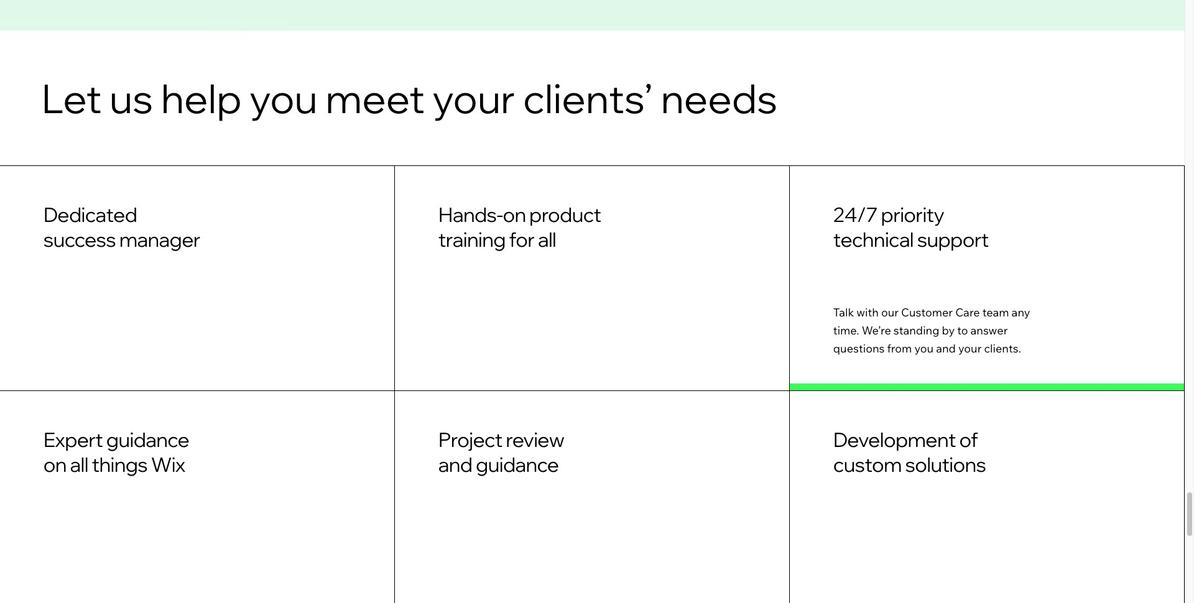 Task type: locate. For each thing, give the bounding box(es) containing it.
all
[[538, 227, 556, 252], [70, 452, 88, 477]]

things
[[92, 452, 147, 477]]

we're
[[862, 324, 891, 338]]

to
[[957, 324, 968, 338]]

development
[[833, 427, 956, 452]]

1 vertical spatial all
[[70, 452, 88, 477]]

and
[[936, 342, 956, 356], [438, 452, 472, 477]]

of
[[959, 427, 978, 452]]

answer
[[971, 324, 1008, 338]]

0 vertical spatial and
[[936, 342, 956, 356]]

talk
[[833, 306, 854, 320]]

guidance
[[106, 427, 189, 452], [476, 452, 559, 477]]

0 vertical spatial all
[[538, 227, 556, 252]]

1 horizontal spatial on
[[503, 202, 526, 227]]

development of custom solutions
[[833, 427, 986, 477]]

standing
[[894, 324, 939, 338]]

training
[[438, 227, 505, 252]]

1 vertical spatial on
[[43, 452, 66, 477]]

list item containing dedicated
[[0, 166, 395, 391]]

talk with our customer care team any time. we're standing by to answer questions from you and your clients.
[[833, 306, 1030, 356]]

with
[[856, 306, 879, 320]]

all left things
[[70, 452, 88, 477]]

list item
[[0, 166, 395, 391], [395, 166, 790, 391], [790, 166, 1185, 391], [0, 391, 395, 603], [395, 391, 790, 603], [790, 391, 1185, 603]]

on
[[503, 202, 526, 227], [43, 452, 66, 477]]

dedicated
[[43, 202, 137, 227]]

0 horizontal spatial you
[[250, 73, 318, 123]]

you inside talk with our customer care team any time. we're standing by to answer questions from you and your clients.
[[914, 342, 934, 356]]

you
[[250, 73, 318, 123], [914, 342, 934, 356]]

all right for on the top of the page
[[538, 227, 556, 252]]

0 horizontal spatial all
[[70, 452, 88, 477]]

0 horizontal spatial and
[[438, 452, 472, 477]]

0 vertical spatial your
[[433, 73, 515, 123]]

your
[[433, 73, 515, 123], [958, 342, 982, 356]]

all inside "expert guidance on all things wix"
[[70, 452, 88, 477]]

1 vertical spatial you
[[914, 342, 934, 356]]

hands-
[[438, 202, 503, 227]]

dedicated success manager
[[43, 202, 200, 252]]

1 vertical spatial and
[[438, 452, 472, 477]]

list item containing 24/7 priority
[[790, 166, 1185, 391]]

1 horizontal spatial all
[[538, 227, 556, 252]]

needs
[[661, 73, 777, 123]]

0 vertical spatial you
[[250, 73, 318, 123]]

1 horizontal spatial guidance
[[476, 452, 559, 477]]

0 horizontal spatial on
[[43, 452, 66, 477]]

0 horizontal spatial guidance
[[106, 427, 189, 452]]

customer
[[901, 306, 953, 320]]

let us help you meet your clients' needs
[[41, 73, 777, 123]]

project review and guidance
[[438, 427, 564, 477]]

help
[[161, 73, 242, 123]]

1 horizontal spatial you
[[914, 342, 934, 356]]

expert
[[43, 427, 103, 452]]

1 horizontal spatial and
[[936, 342, 956, 356]]

project
[[438, 427, 502, 452]]

time.
[[833, 324, 859, 338]]

manager
[[119, 227, 200, 252]]

all inside "hands-on product training for all"
[[538, 227, 556, 252]]

1 horizontal spatial your
[[958, 342, 982, 356]]

0 vertical spatial on
[[503, 202, 526, 227]]

1 vertical spatial your
[[958, 342, 982, 356]]

and inside talk with our customer care team any time. we're standing by to answer questions from you and your clients.
[[936, 342, 956, 356]]

care
[[955, 306, 980, 320]]

list
[[0, 166, 1185, 603]]

for
[[509, 227, 534, 252]]

list item containing development of
[[790, 391, 1185, 603]]



Task type: vqa. For each thing, say whether or not it's contained in the screenshot.
Which
no



Task type: describe. For each thing, give the bounding box(es) containing it.
0 horizontal spatial your
[[433, 73, 515, 123]]

team
[[982, 306, 1009, 320]]

on inside "hands-on product training for all"
[[503, 202, 526, 227]]

from
[[887, 342, 912, 356]]

review
[[506, 427, 564, 452]]

clients.
[[984, 342, 1021, 356]]

by
[[942, 324, 955, 338]]

your inside talk with our customer care team any time. we're standing by to answer questions from you and your clients.
[[958, 342, 982, 356]]

list item containing project review
[[395, 391, 790, 603]]

meet
[[325, 73, 425, 123]]

priority
[[881, 202, 944, 227]]

questions
[[833, 342, 885, 356]]

support
[[917, 227, 989, 252]]

us
[[109, 73, 153, 123]]

let
[[41, 73, 102, 123]]

expert guidance on all things wix
[[43, 427, 189, 477]]

success
[[43, 227, 116, 252]]

any
[[1012, 306, 1030, 320]]

clients'
[[523, 73, 653, 123]]

on inside "expert guidance on all things wix"
[[43, 452, 66, 477]]

wix
[[151, 452, 185, 477]]

and inside the project review and guidance
[[438, 452, 472, 477]]

list item containing expert guidance
[[0, 391, 395, 603]]

guidance inside "expert guidance on all things wix"
[[106, 427, 189, 452]]

product
[[529, 202, 601, 227]]

24/7 priority technical support
[[833, 202, 989, 252]]

guidance inside the project review and guidance
[[476, 452, 559, 477]]

24/7
[[833, 202, 877, 227]]

solutions
[[905, 452, 986, 477]]

custom
[[833, 452, 902, 477]]

our
[[881, 306, 899, 320]]

list containing dedicated
[[0, 166, 1185, 603]]

technical
[[833, 227, 914, 252]]

hands-on product training for all
[[438, 202, 601, 252]]

list item containing hands-on product
[[395, 166, 790, 391]]



